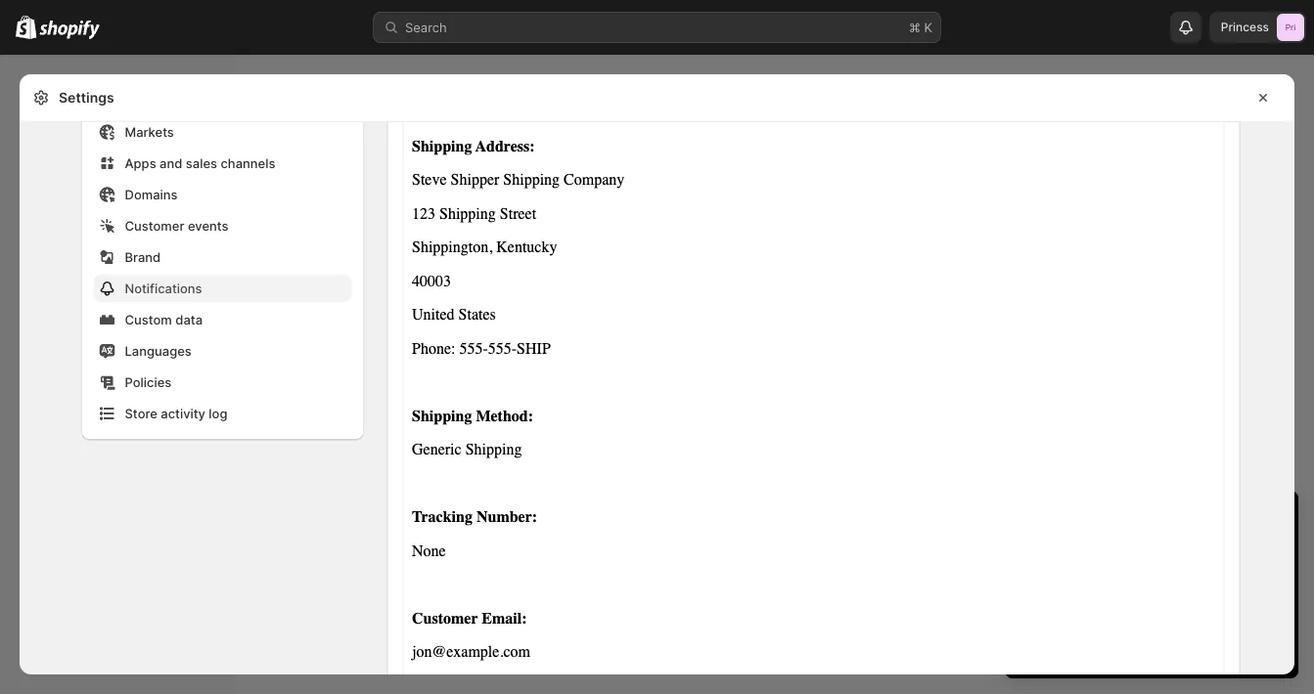 Task type: describe. For each thing, give the bounding box(es) containing it.
customer events link
[[93, 212, 352, 240]]

home link
[[12, 70, 223, 98]]

store activity log link
[[93, 400, 352, 428]]

channels inside settings dialog
[[221, 156, 275, 171]]

k
[[924, 20, 933, 35]]

store
[[1080, 603, 1110, 618]]

sales
[[186, 156, 217, 171]]

sales channels
[[20, 339, 105, 353]]

1 horizontal spatial shopify image
[[39, 20, 100, 40]]

events
[[188, 218, 229, 233]]

discounts
[[47, 296, 108, 311]]

customer
[[125, 218, 184, 233]]

data
[[175, 312, 203, 327]]

log
[[209, 406, 227, 421]]

channels inside button
[[53, 339, 105, 353]]

princess image
[[1277, 14, 1304, 41]]

custom
[[125, 312, 172, 327]]

apps and sales channels
[[125, 156, 275, 171]]

custom data link
[[93, 306, 352, 334]]

settings dialog
[[20, 0, 1295, 675]]

languages
[[125, 343, 192, 359]]

apps
[[125, 156, 156, 171]]

features
[[1207, 603, 1257, 618]]

your
[[1247, 583, 1274, 598]]

store activity log
[[125, 406, 227, 421]]

apps and sales channels link
[[93, 150, 352, 177]]

online
[[1040, 603, 1076, 618]]

brand
[[125, 250, 161, 265]]

⌘
[[909, 20, 921, 35]]

1 day left in your trial element
[[1005, 542, 1299, 679]]

markets
[[125, 124, 174, 139]]

brand link
[[93, 244, 352, 271]]



Task type: locate. For each thing, give the bounding box(es) containing it.
0 vertical spatial channels
[[221, 156, 275, 171]]

policies link
[[93, 369, 352, 396]]

domains link
[[93, 181, 352, 208]]

princess
[[1221, 20, 1269, 34]]

channels
[[221, 156, 275, 171], [53, 339, 105, 353]]

home
[[47, 76, 83, 91]]

customer events
[[125, 218, 229, 233]]

and right apps
[[160, 156, 182, 171]]

custom data
[[125, 312, 203, 327]]

notifications
[[125, 281, 202, 296]]

and inside to customize your online store and add bonus features
[[1114, 603, 1137, 618]]

0 vertical spatial and
[[160, 156, 182, 171]]

⌘ k
[[909, 20, 933, 35]]

channels down markets 'link'
[[221, 156, 275, 171]]

customize
[[1182, 583, 1243, 598]]

to
[[1166, 583, 1178, 598]]

and
[[160, 156, 182, 171], [1114, 603, 1137, 618]]

sales
[[20, 339, 50, 353]]

0 horizontal spatial and
[[160, 156, 182, 171]]

channels down discounts
[[53, 339, 105, 353]]

0 horizontal spatial channels
[[53, 339, 105, 353]]

languages link
[[93, 338, 352, 365]]

0 horizontal spatial shopify image
[[16, 15, 36, 39]]

policies
[[125, 375, 171, 390]]

to customize your online store and add bonus features
[[1040, 583, 1274, 618]]

domains
[[125, 187, 178, 202]]

store
[[125, 406, 157, 421]]

shopify image
[[16, 15, 36, 39], [39, 20, 100, 40]]

1 vertical spatial and
[[1114, 603, 1137, 618]]

discounts link
[[12, 290, 223, 317]]

notifications link
[[93, 275, 352, 302]]

activity
[[161, 406, 205, 421]]

and left "add"
[[1114, 603, 1137, 618]]

and inside apps and sales channels link
[[160, 156, 182, 171]]

1 horizontal spatial channels
[[221, 156, 275, 171]]

1 horizontal spatial and
[[1114, 603, 1137, 618]]

1 vertical spatial channels
[[53, 339, 105, 353]]

bonus
[[1167, 603, 1204, 618]]

sales channels button
[[12, 333, 223, 360]]

markets link
[[93, 118, 352, 146]]

settings
[[59, 90, 114, 106]]

add
[[1140, 603, 1163, 618]]

search
[[405, 20, 447, 35]]



Task type: vqa. For each thing, say whether or not it's contained in the screenshot.
Store
yes



